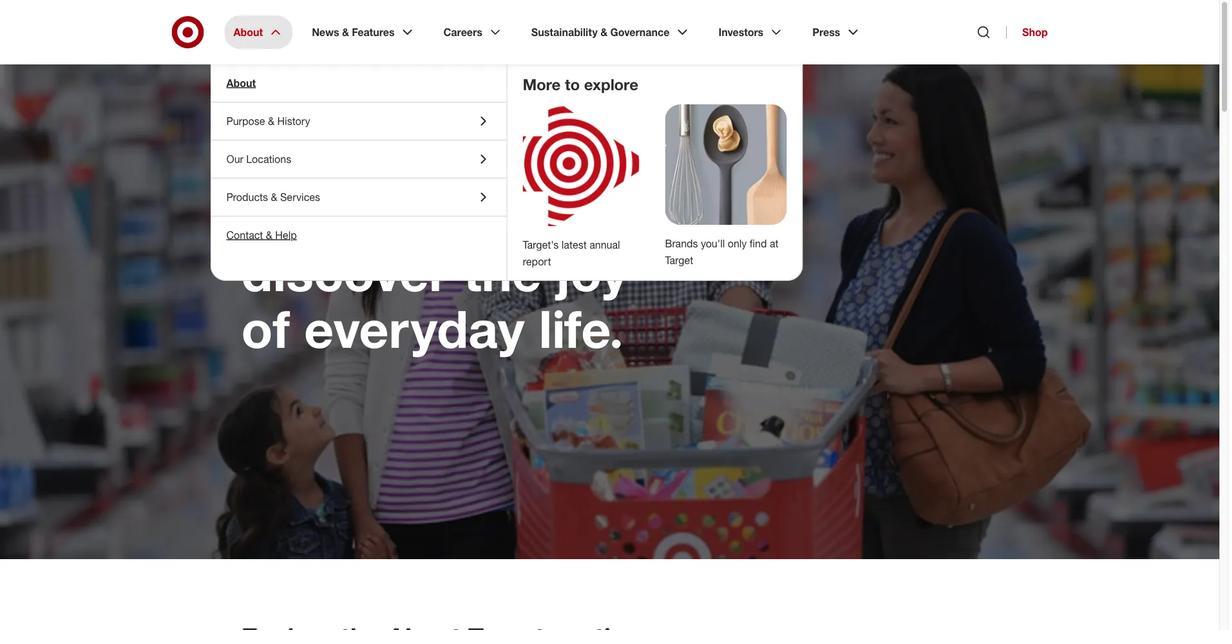 Task type: vqa. For each thing, say whether or not it's contained in the screenshot.
HERE
yes



Task type: describe. For each thing, give the bounding box(es) containing it.
brands you'll only find at target link
[[666, 237, 779, 267]]

news
[[312, 26, 339, 38]]

contact
[[227, 229, 263, 241]]

we're
[[241, 127, 379, 190]]

locations
[[246, 153, 291, 165]]

joy
[[556, 240, 628, 303]]

more
[[523, 75, 561, 94]]

1 vertical spatial about
[[227, 77, 256, 89]]

news & features
[[312, 26, 395, 38]]

explore
[[584, 75, 639, 94]]

products
[[227, 191, 268, 203]]

features
[[352, 26, 395, 38]]

investors link
[[710, 15, 794, 49]]

brands you'll only find at target
[[666, 237, 779, 267]]

careers link
[[435, 15, 512, 49]]

site navigation element
[[0, 0, 1230, 630]]

to inside site navigation element
[[565, 75, 580, 94]]

target's
[[523, 238, 559, 251]]

you'll
[[701, 237, 725, 250]]

sustainability & governance link
[[523, 15, 700, 49]]

help
[[275, 229, 297, 241]]

everyday
[[304, 297, 525, 360]]

about inside about we're here to help all families discover the joy of everyday life.
[[241, 106, 286, 125]]

target's latest annual report
[[523, 238, 620, 268]]

shop
[[1023, 26, 1048, 38]]

overhead photo of a whisk, serving spoon and wooden spoon image
[[666, 104, 787, 225]]

find
[[750, 237, 767, 250]]

sustainability & governance
[[532, 26, 670, 38]]

only
[[728, 237, 747, 250]]

1 vertical spatial about link
[[211, 64, 507, 102]]

0 vertical spatial about link
[[225, 15, 293, 49]]



Task type: locate. For each thing, give the bounding box(es) containing it.
products & services
[[227, 191, 320, 203]]

& for governance
[[601, 26, 608, 38]]

discover
[[241, 240, 449, 303]]

our
[[227, 153, 244, 165]]

families
[[431, 184, 622, 247]]

press link
[[804, 15, 870, 49]]

& left "services"
[[271, 191, 278, 203]]

sustainability
[[532, 26, 598, 38]]

2 vertical spatial about
[[241, 106, 286, 125]]

all
[[361, 184, 417, 247]]

& inside contact & help link
[[266, 229, 273, 241]]

& for services
[[271, 191, 278, 203]]

contact & help link
[[211, 217, 507, 254]]

1 vertical spatial to
[[517, 127, 566, 190]]

purpose
[[227, 115, 265, 127]]

& left history
[[268, 115, 275, 127]]

of
[[241, 297, 290, 360]]

investors
[[719, 26, 764, 38]]

a red and white arrow with bullseye logo image
[[523, 104, 645, 226]]

news & features link
[[303, 15, 424, 49]]

& inside purpose & history link
[[268, 115, 275, 127]]

&
[[342, 26, 349, 38], [601, 26, 608, 38], [268, 115, 275, 127], [271, 191, 278, 203], [266, 229, 273, 241]]

latest
[[562, 238, 587, 251]]

contact & help
[[227, 229, 297, 241]]

& inside products & services link
[[271, 191, 278, 203]]

help
[[241, 184, 346, 247]]

products & services link
[[211, 179, 507, 216]]

at
[[770, 237, 779, 250]]

to
[[565, 75, 580, 94], [517, 127, 566, 190]]

our locations link
[[211, 141, 507, 178]]

services
[[280, 191, 320, 203]]

about
[[234, 26, 263, 38], [227, 77, 256, 89], [241, 106, 286, 125]]

shop link
[[1007, 26, 1048, 39]]

about we're here to help all families discover the joy of everyday life.
[[241, 106, 628, 360]]

0 vertical spatial about
[[234, 26, 263, 38]]

& for features
[[342, 26, 349, 38]]

history
[[277, 115, 310, 127]]

here
[[393, 127, 502, 190]]

report
[[523, 255, 551, 268]]

& for history
[[268, 115, 275, 127]]

purpose & history link
[[211, 102, 507, 140]]

more to explore
[[523, 75, 639, 94]]

& left the governance at the top of page
[[601, 26, 608, 38]]

the
[[464, 240, 542, 303]]

about link
[[225, 15, 293, 49], [211, 64, 507, 102]]

target's latest annual report link
[[523, 238, 620, 268]]

0 vertical spatial to
[[565, 75, 580, 94]]

careers
[[444, 26, 483, 38]]

& inside sustainability & governance link
[[601, 26, 608, 38]]

our locations
[[227, 153, 291, 165]]

press
[[813, 26, 841, 38]]

& right news on the left top of page
[[342, 26, 349, 38]]

& left help at the left of page
[[266, 229, 273, 241]]

& inside 'news & features' link
[[342, 26, 349, 38]]

life.
[[539, 297, 624, 360]]

to inside about we're here to help all families discover the joy of everyday life.
[[517, 127, 566, 190]]

target
[[666, 254, 694, 267]]

& for help
[[266, 229, 273, 241]]

governance
[[611, 26, 670, 38]]

brands
[[666, 237, 698, 250]]

purpose & history
[[227, 115, 310, 127]]

annual
[[590, 238, 620, 251]]



